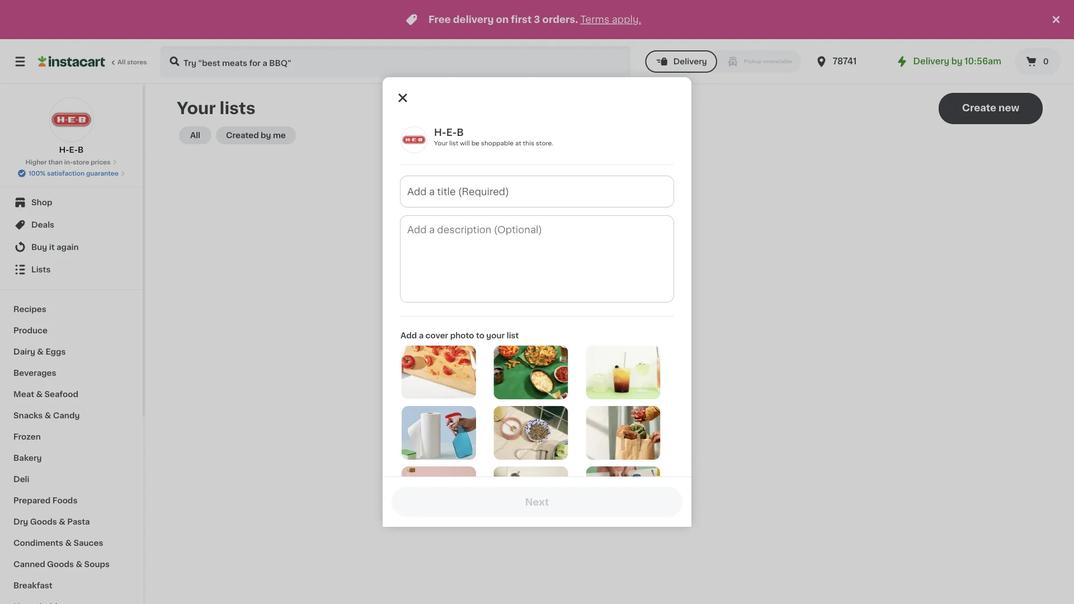 Task type: locate. For each thing, give the bounding box(es) containing it.
foods
[[52, 497, 77, 505]]

first
[[511, 15, 532, 24]]

a person preparing a sandwich on a cutting board, a bunch of carrots, a sliced avocado, a jar of mayonnaise, and a plate of potato chips. image
[[586, 466, 660, 520]]

1 horizontal spatial by
[[951, 57, 963, 65]]

0 horizontal spatial delivery
[[673, 58, 707, 65]]

0 vertical spatial your
[[177, 100, 216, 116]]

guarantee
[[86, 170, 119, 176]]

meat & seafood link
[[7, 384, 136, 405]]

1 vertical spatial lists
[[542, 284, 560, 291]]

0 horizontal spatial list
[[449, 140, 458, 146]]

1 vertical spatial create
[[580, 308, 614, 317]]

all for all
[[190, 131, 200, 139]]

a bulb of garlic, a bowl of salt, a bowl of pepper, a bowl of cut celery. image
[[494, 406, 568, 460]]

b inside h-e-b your list will be shoppable at this store.
[[457, 128, 464, 137]]

0 vertical spatial goods
[[30, 518, 57, 526]]

& left soups
[[76, 561, 82, 568]]

a right add
[[419, 332, 424, 340]]

list_add_items dialog
[[383, 77, 691, 604]]

will left shoppable
[[460, 140, 470, 146]]

e- for h-e-b
[[69, 146, 78, 154]]

by
[[951, 57, 963, 65], [261, 131, 271, 139]]

canned goods & soups link
[[7, 554, 136, 575]]

be left shoppable
[[471, 140, 479, 146]]

a
[[616, 308, 622, 317], [419, 332, 424, 340]]

& left sauces at the bottom left
[[65, 539, 72, 547]]

prepared foods
[[13, 497, 77, 505]]

buy it again link
[[7, 236, 136, 258]]

1 horizontal spatial b
[[457, 128, 464, 137]]

your
[[177, 100, 216, 116], [434, 140, 448, 146]]

lists down buy on the left top of page
[[31, 266, 51, 274]]

& left eggs in the left bottom of the page
[[37, 348, 44, 356]]

goods
[[30, 518, 57, 526], [47, 561, 74, 568]]

2 horizontal spatial list
[[624, 308, 639, 317]]

lists left the you
[[542, 284, 560, 291]]

create
[[579, 284, 604, 291]]

1 vertical spatial a
[[419, 332, 424, 340]]

0 horizontal spatial e-
[[69, 146, 78, 154]]

0 vertical spatial by
[[951, 57, 963, 65]]

dairy
[[13, 348, 35, 356]]

condiments & sauces
[[13, 539, 103, 547]]

1 horizontal spatial list
[[507, 332, 519, 340]]

a inside dialog
[[419, 332, 424, 340]]

be left saved
[[621, 284, 631, 291]]

Add a title (Required) text field
[[401, 176, 674, 207]]

delivery
[[913, 57, 949, 65], [673, 58, 707, 65]]

1 horizontal spatial a
[[616, 308, 622, 317]]

0 vertical spatial lists
[[31, 266, 51, 274]]

100%
[[29, 170, 46, 176]]

0 horizontal spatial by
[[261, 131, 271, 139]]

create down create
[[580, 308, 614, 317]]

0 vertical spatial all
[[117, 59, 125, 65]]

& right meat
[[36, 390, 43, 398]]

lists inside 'lists' link
[[31, 266, 51, 274]]

0 vertical spatial e-
[[446, 128, 457, 137]]

all left stores
[[117, 59, 125, 65]]

0 horizontal spatial your
[[177, 100, 216, 116]]

1 vertical spatial will
[[606, 284, 619, 291]]

by inside delivery by 10:56am 'link'
[[951, 57, 963, 65]]

1 vertical spatial b
[[78, 146, 84, 154]]

1 vertical spatial h-
[[59, 146, 69, 154]]

will inside h-e-b your list will be shoppable at this store.
[[460, 140, 470, 146]]

shoppable
[[481, 140, 514, 146]]

0 vertical spatial h-
[[434, 128, 446, 137]]

all button
[[179, 126, 211, 144]]

lists
[[220, 100, 255, 116]]

none text field inside list_add_items dialog
[[401, 216, 674, 302]]

0 vertical spatial be
[[471, 140, 479, 146]]

dry goods & pasta link
[[7, 511, 136, 533]]

a roll of paper towels, a person holding a spray bottle of blue cleaning solution, and a sponge. image
[[402, 406, 476, 460]]

0 vertical spatial a
[[616, 308, 622, 317]]

list right your
[[507, 332, 519, 340]]

0 vertical spatial will
[[460, 140, 470, 146]]

0 horizontal spatial create
[[580, 308, 614, 317]]

a down lists you create will be saved here. on the right top of the page
[[616, 308, 622, 317]]

stores
[[127, 59, 147, 65]]

None text field
[[401, 216, 674, 302]]

an assortment of glasses increasing in height with various cocktails. image
[[586, 346, 660, 399]]

e-
[[446, 128, 457, 137], [69, 146, 78, 154]]

list
[[449, 140, 458, 146], [624, 308, 639, 317], [507, 332, 519, 340]]

by left 10:56am
[[951, 57, 963, 65]]

create inside create a list link
[[580, 308, 614, 317]]

create left 'new'
[[962, 103, 996, 113]]

0 horizontal spatial will
[[460, 140, 470, 146]]

higher than in-store prices
[[25, 159, 110, 165]]

lists
[[31, 266, 51, 274], [542, 284, 560, 291]]

0 vertical spatial b
[[457, 128, 464, 137]]

meat
[[13, 390, 34, 398]]

1 horizontal spatial your
[[434, 140, 448, 146]]

a person holding a tomato and a grocery bag with a baguette and vegetables. image
[[586, 406, 660, 460]]

create a list
[[580, 308, 639, 317]]

h-e-b link
[[49, 97, 94, 156]]

list left shoppable
[[449, 140, 458, 146]]

store
[[73, 159, 89, 165]]

& for snacks
[[45, 412, 51, 420]]

h-e-b logo image inside list_add_items dialog
[[401, 126, 427, 153]]

None search field
[[160, 46, 631, 77]]

0 horizontal spatial all
[[117, 59, 125, 65]]

& left pasta
[[59, 518, 65, 526]]

10:56am
[[965, 57, 1001, 65]]

1 vertical spatial be
[[621, 284, 631, 291]]

1 vertical spatial goods
[[47, 561, 74, 568]]

bakery link
[[7, 448, 136, 469]]

buy
[[31, 243, 47, 251]]

all down your lists
[[190, 131, 200, 139]]

1 horizontal spatial lists
[[542, 284, 560, 291]]

0 horizontal spatial b
[[78, 146, 84, 154]]

by inside created by me button
[[261, 131, 271, 139]]

0 vertical spatial create
[[962, 103, 996, 113]]

h- inside h-e-b your list will be shoppable at this store.
[[434, 128, 446, 137]]

buy it again
[[31, 243, 79, 251]]

shop link
[[7, 191, 136, 214]]

service type group
[[645, 50, 801, 73]]

0 horizontal spatial be
[[471, 140, 479, 146]]

all
[[117, 59, 125, 65], [190, 131, 200, 139]]

2 vertical spatial list
[[507, 332, 519, 340]]

breakfast
[[13, 582, 52, 590]]

e- inside h-e-b your list will be shoppable at this store.
[[446, 128, 457, 137]]

me
[[273, 131, 286, 139]]

1 vertical spatial all
[[190, 131, 200, 139]]

b for h-e-b your list will be shoppable at this store.
[[457, 128, 464, 137]]

h-
[[434, 128, 446, 137], [59, 146, 69, 154]]

& left candy
[[45, 412, 51, 420]]

1 horizontal spatial be
[[621, 284, 631, 291]]

deli
[[13, 476, 29, 483]]

will right create
[[606, 284, 619, 291]]

satisfaction
[[47, 170, 85, 176]]

instacart logo image
[[38, 55, 105, 68]]

1 vertical spatial e-
[[69, 146, 78, 154]]

snacks
[[13, 412, 43, 420]]

1 horizontal spatial delivery
[[913, 57, 949, 65]]

your
[[486, 332, 505, 340]]

1 horizontal spatial h-
[[434, 128, 446, 137]]

orders.
[[542, 15, 578, 24]]

photo
[[450, 332, 474, 340]]

recipes
[[13, 305, 46, 313]]

higher
[[25, 159, 47, 165]]

create new
[[962, 103, 1019, 113]]

soups
[[84, 561, 110, 568]]

1 horizontal spatial e-
[[446, 128, 457, 137]]

0 horizontal spatial lists
[[31, 266, 51, 274]]

bakery
[[13, 454, 42, 462]]

lists for lists
[[31, 266, 51, 274]]

produce link
[[7, 320, 136, 341]]

1 horizontal spatial all
[[190, 131, 200, 139]]

1 vertical spatial your
[[434, 140, 448, 146]]

1 horizontal spatial create
[[962, 103, 996, 113]]

dairy & eggs link
[[7, 341, 136, 363]]

1 vertical spatial by
[[261, 131, 271, 139]]

created by me
[[226, 131, 286, 139]]

1 horizontal spatial will
[[606, 284, 619, 291]]

apply.
[[612, 15, 641, 24]]

will
[[460, 140, 470, 146], [606, 284, 619, 291]]

by for delivery
[[951, 57, 963, 65]]

h-e-b logo image
[[49, 97, 94, 142], [401, 126, 427, 153]]

delivery inside button
[[673, 58, 707, 65]]

1 horizontal spatial h-e-b logo image
[[401, 126, 427, 153]]

snacks & candy
[[13, 412, 80, 420]]

by left me
[[261, 131, 271, 139]]

h- for h-e-b
[[59, 146, 69, 154]]

delivery inside 'link'
[[913, 57, 949, 65]]

0 vertical spatial list
[[449, 140, 458, 146]]

0 horizontal spatial h-
[[59, 146, 69, 154]]

& for dairy
[[37, 348, 44, 356]]

& inside 'link'
[[36, 390, 43, 398]]

all inside button
[[190, 131, 200, 139]]

list down saved
[[624, 308, 639, 317]]

goods down condiments & sauces
[[47, 561, 74, 568]]

goods down prepared foods
[[30, 518, 57, 526]]

dairy & eggs
[[13, 348, 66, 356]]

create inside create new button
[[962, 103, 996, 113]]

this
[[523, 140, 534, 146]]

all for all stores
[[117, 59, 125, 65]]

0 horizontal spatial a
[[419, 332, 424, 340]]

b
[[457, 128, 464, 137], [78, 146, 84, 154]]



Task type: describe. For each thing, give the bounding box(es) containing it.
seafood
[[44, 390, 78, 398]]

goods for dry
[[30, 518, 57, 526]]

by for created
[[261, 131, 271, 139]]

dry
[[13, 518, 28, 526]]

terms
[[580, 15, 609, 24]]

created
[[226, 131, 259, 139]]

eggs
[[46, 348, 66, 356]]

limited time offer region
[[0, 0, 1049, 39]]

delivery
[[453, 15, 494, 24]]

pasta
[[67, 518, 90, 526]]

shop
[[31, 199, 52, 206]]

prepared foods link
[[7, 490, 136, 511]]

prices
[[91, 159, 110, 165]]

free
[[428, 15, 451, 24]]

a water bottle, yoga block, stretch band, and ear buds. image
[[402, 466, 476, 520]]

a for cover
[[419, 332, 424, 340]]

create for create new
[[962, 103, 996, 113]]

beverages link
[[7, 363, 136, 384]]

add
[[401, 332, 417, 340]]

create new button
[[939, 93, 1043, 124]]

be inside h-e-b your list will be shoppable at this store.
[[471, 140, 479, 146]]

h-e-b your list will be shoppable at this store.
[[434, 128, 553, 146]]

dry goods & pasta
[[13, 518, 90, 526]]

new
[[999, 103, 1019, 113]]

delivery by 10:56am
[[913, 57, 1001, 65]]

deli link
[[7, 469, 136, 490]]

deals
[[31, 221, 54, 229]]

in-
[[64, 159, 73, 165]]

cover
[[425, 332, 448, 340]]

canned
[[13, 561, 45, 568]]

your inside h-e-b your list will be shoppable at this store.
[[434, 140, 448, 146]]

& for condiments
[[65, 539, 72, 547]]

sauces
[[74, 539, 103, 547]]

meat & seafood
[[13, 390, 78, 398]]

create for create a list
[[580, 308, 614, 317]]

higher than in-store prices link
[[25, 158, 117, 167]]

b for h-e-b
[[78, 146, 84, 154]]

list inside h-e-b your list will be shoppable at this store.
[[449, 140, 458, 146]]

condiments
[[13, 539, 63, 547]]

100% satisfaction guarantee
[[29, 170, 119, 176]]

deals link
[[7, 214, 136, 236]]

candy
[[53, 412, 80, 420]]

a jar of flour, a stick of sliced butter, 3 granny smith apples, a carton of 7 eggs. image
[[494, 466, 568, 520]]

0
[[1043, 58, 1049, 65]]

canned goods & soups
[[13, 561, 110, 568]]

1 vertical spatial list
[[624, 308, 639, 317]]

delivery for delivery by 10:56am
[[913, 57, 949, 65]]

h- for h-e-b your list will be shoppable at this store.
[[434, 128, 446, 137]]

saved
[[633, 284, 656, 291]]

prepared
[[13, 497, 51, 505]]

goods for canned
[[47, 561, 74, 568]]

all stores link
[[38, 46, 148, 77]]

created by me button
[[216, 126, 296, 144]]

a table wtih assorted snacks and drinks. image
[[494, 346, 568, 399]]

add a cover photo to your list
[[401, 332, 519, 340]]

100% satisfaction guarantee button
[[17, 167, 125, 178]]

delivery button
[[645, 50, 717, 73]]

0 button
[[1015, 48, 1061, 75]]

& for meat
[[36, 390, 43, 398]]

again
[[57, 243, 79, 251]]

lists you create will be saved here.
[[542, 284, 678, 291]]

e- for h-e-b your list will be shoppable at this store.
[[446, 128, 457, 137]]

snacks & candy link
[[7, 405, 136, 426]]

a for list
[[616, 308, 622, 317]]

you
[[562, 284, 577, 291]]

create a list link
[[580, 307, 639, 319]]

condiments & sauces link
[[7, 533, 136, 554]]

delivery for delivery
[[673, 58, 707, 65]]

here.
[[658, 284, 678, 291]]

all stores
[[117, 59, 147, 65]]

at
[[515, 140, 521, 146]]

0 horizontal spatial h-e-b logo image
[[49, 97, 94, 142]]

on
[[496, 15, 509, 24]]

frozen
[[13, 433, 41, 441]]

breakfast link
[[7, 575, 136, 596]]

than
[[48, 159, 63, 165]]

recipes link
[[7, 299, 136, 320]]

a wooden cutting board and knife, and a few sliced tomatoes and two whole tomatoes. image
[[402, 346, 476, 399]]

your lists
[[177, 100, 255, 116]]

beverages
[[13, 369, 56, 377]]

lists link
[[7, 258, 136, 281]]

delivery by 10:56am link
[[895, 55, 1001, 68]]

frozen link
[[7, 426, 136, 448]]

78741 button
[[815, 46, 882, 77]]

produce
[[13, 327, 48, 335]]

lists for lists you create will be saved here.
[[542, 284, 560, 291]]

store.
[[536, 140, 553, 146]]

to
[[476, 332, 484, 340]]

it
[[49, 243, 55, 251]]

78741
[[833, 57, 857, 65]]

free delivery on first 3 orders. terms apply.
[[428, 15, 641, 24]]



Task type: vqa. For each thing, say whether or not it's contained in the screenshot.
the middle and
no



